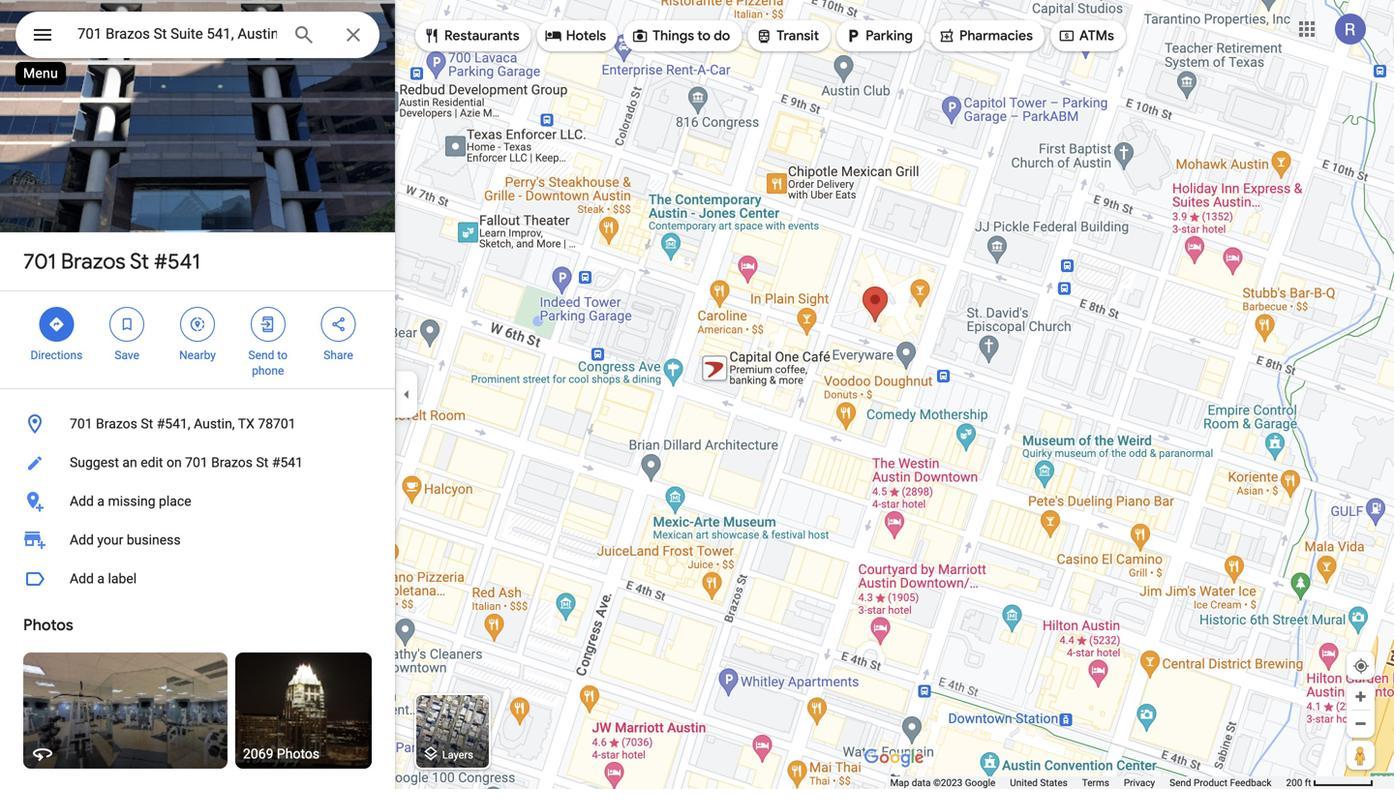 Task type: vqa. For each thing, say whether or not it's contained in the screenshot.
Parking
yes



Task type: describe. For each thing, give the bounding box(es) containing it.
 atms
[[1059, 25, 1115, 46]]

a for missing
[[97, 494, 105, 510]]

map data ©2023 google
[[891, 777, 996, 789]]


[[330, 314, 347, 335]]

200
[[1287, 777, 1303, 789]]

add for add your business
[[70, 532, 94, 548]]

layers
[[442, 749, 474, 761]]

add a label
[[70, 571, 137, 587]]

701 inside suggest an edit on 701 brazos st #541 button
[[185, 455, 208, 471]]

photos inside 2069 photos button
[[277, 746, 320, 762]]

send for send to phone
[[249, 349, 275, 362]]

place
[[159, 494, 191, 510]]

zoom out image
[[1354, 717, 1369, 731]]

200 ft
[[1287, 777, 1312, 789]]

 restaurants
[[423, 25, 520, 46]]

brazos for #541,
[[96, 416, 137, 432]]

show street view coverage image
[[1347, 741, 1376, 770]]

hotels
[[566, 27, 607, 45]]

add for add a missing place
[[70, 494, 94, 510]]

suggest
[[70, 455, 119, 471]]


[[423, 25, 441, 46]]

701 for 701 brazos st #541
[[23, 248, 56, 275]]

2069 photos button
[[235, 653, 372, 769]]

nearby
[[179, 349, 216, 362]]

terms
[[1083, 777, 1110, 789]]

privacy
[[1125, 777, 1156, 789]]

feedback
[[1231, 777, 1272, 789]]


[[939, 25, 956, 46]]


[[1059, 25, 1076, 46]]

data
[[912, 777, 931, 789]]

business
[[127, 532, 181, 548]]

add a label button
[[0, 560, 395, 599]]

#541,
[[157, 416, 190, 432]]


[[545, 25, 562, 46]]

 parking
[[845, 25, 913, 46]]

send product feedback
[[1170, 777, 1272, 789]]

78701
[[258, 416, 296, 432]]

©2023
[[934, 777, 963, 789]]

brazos inside button
[[211, 455, 253, 471]]


[[118, 314, 136, 335]]

701 brazos st #541, austin, tx 78701 button
[[0, 405, 395, 444]]

st for #541,
[[141, 416, 153, 432]]

send product feedback button
[[1170, 777, 1272, 789]]

do
[[714, 27, 731, 45]]

product
[[1194, 777, 1228, 789]]

2069
[[243, 746, 274, 762]]

show your location image
[[1353, 658, 1371, 675]]

zoom in image
[[1354, 690, 1369, 704]]

restaurants
[[445, 27, 520, 45]]

united states
[[1011, 777, 1068, 789]]

add a missing place button
[[0, 482, 395, 521]]

ft
[[1306, 777, 1312, 789]]

map
[[891, 777, 910, 789]]

united
[[1011, 777, 1038, 789]]

add for add a label
[[70, 571, 94, 587]]

to inside  things to do
[[698, 27, 711, 45]]

701 brazos st #541
[[23, 248, 200, 275]]

states
[[1041, 777, 1068, 789]]

on
[[167, 455, 182, 471]]


[[632, 25, 649, 46]]

 button
[[15, 12, 70, 62]]

save
[[115, 349, 140, 362]]



Task type: locate. For each thing, give the bounding box(es) containing it.
1 horizontal spatial 701
[[70, 416, 93, 432]]

missing
[[108, 494, 156, 510]]

st inside button
[[141, 416, 153, 432]]


[[31, 21, 54, 49]]

0 vertical spatial #541
[[154, 248, 200, 275]]

send inside send product feedback button
[[1170, 777, 1192, 789]]

#541 down 78701
[[272, 455, 303, 471]]

0 vertical spatial send
[[249, 349, 275, 362]]

add your business link
[[0, 521, 395, 560]]

0 vertical spatial brazos
[[61, 248, 126, 275]]

brazos for #541
[[61, 248, 126, 275]]

your
[[97, 532, 123, 548]]

add left label
[[70, 571, 94, 587]]

actions for 701 brazos st #541 region
[[0, 292, 395, 388]]

st left #541,
[[141, 416, 153, 432]]

1 vertical spatial send
[[1170, 777, 1192, 789]]

2069 photos
[[243, 746, 320, 762]]

 pharmacies
[[939, 25, 1034, 46]]


[[756, 25, 773, 46]]

photos
[[23, 616, 73, 635], [277, 746, 320, 762]]

united states button
[[1011, 777, 1068, 789]]

701 up suggest at the bottom left of the page
[[70, 416, 93, 432]]

to
[[698, 27, 711, 45], [277, 349, 288, 362]]

0 horizontal spatial #541
[[154, 248, 200, 275]]

brazos
[[61, 248, 126, 275], [96, 416, 137, 432], [211, 455, 253, 471]]

2 vertical spatial add
[[70, 571, 94, 587]]

2 horizontal spatial 701
[[185, 455, 208, 471]]

things
[[653, 27, 695, 45]]

google maps element
[[0, 0, 1395, 789]]

2 a from the top
[[97, 571, 105, 587]]

send up the phone
[[249, 349, 275, 362]]


[[48, 314, 65, 335]]


[[259, 314, 277, 335]]

send inside send to phone
[[249, 349, 275, 362]]

send
[[249, 349, 275, 362], [1170, 777, 1192, 789]]

to left do
[[698, 27, 711, 45]]

1 horizontal spatial to
[[698, 27, 711, 45]]

2 vertical spatial st
[[256, 455, 269, 471]]

suggest an edit on 701 brazos st #541 button
[[0, 444, 395, 482]]

1 horizontal spatial #541
[[272, 455, 303, 471]]

#541
[[154, 248, 200, 275], [272, 455, 303, 471]]

suggest an edit on 701 brazos st #541
[[70, 455, 303, 471]]

edit
[[141, 455, 163, 471]]

send to phone
[[249, 349, 288, 378]]

privacy button
[[1125, 777, 1156, 789]]

collapse side panel image
[[396, 384, 418, 405]]

0 vertical spatial 701
[[23, 248, 56, 275]]

to inside send to phone
[[277, 349, 288, 362]]


[[845, 25, 862, 46]]

photos down 'add a label'
[[23, 616, 73, 635]]

an
[[122, 455, 137, 471]]

label
[[108, 571, 137, 587]]

brazos up an
[[96, 416, 137, 432]]

0 vertical spatial st
[[130, 248, 149, 275]]

st down 78701
[[256, 455, 269, 471]]

0 horizontal spatial send
[[249, 349, 275, 362]]

1 a from the top
[[97, 494, 105, 510]]

brazos down the tx
[[211, 455, 253, 471]]

0 horizontal spatial photos
[[23, 616, 73, 635]]

st for #541
[[130, 248, 149, 275]]

transit
[[777, 27, 820, 45]]

1 vertical spatial photos
[[277, 746, 320, 762]]

to up the phone
[[277, 349, 288, 362]]

701 Brazos St Suite 541, Austin, TX 78701 field
[[15, 12, 380, 58]]

 things to do
[[632, 25, 731, 46]]

add a missing place
[[70, 494, 191, 510]]

a
[[97, 494, 105, 510], [97, 571, 105, 587]]

701 right on
[[185, 455, 208, 471]]

add
[[70, 494, 94, 510], [70, 532, 94, 548], [70, 571, 94, 587]]

st inside button
[[256, 455, 269, 471]]

a left label
[[97, 571, 105, 587]]

0 vertical spatial add
[[70, 494, 94, 510]]

st
[[130, 248, 149, 275], [141, 416, 153, 432], [256, 455, 269, 471]]

add left your
[[70, 532, 94, 548]]

701
[[23, 248, 56, 275], [70, 416, 93, 432], [185, 455, 208, 471]]

701 for 701 brazos st #541, austin, tx 78701
[[70, 416, 93, 432]]

atms
[[1080, 27, 1115, 45]]

parking
[[866, 27, 913, 45]]

#541 inside button
[[272, 455, 303, 471]]

0 vertical spatial to
[[698, 27, 711, 45]]

directions
[[30, 349, 83, 362]]

1 vertical spatial 701
[[70, 416, 93, 432]]

send for send product feedback
[[1170, 777, 1192, 789]]

send left product
[[1170, 777, 1192, 789]]

google account: ruby anderson  
(rubyanndersson@gmail.com) image
[[1336, 14, 1367, 45]]

1 vertical spatial a
[[97, 571, 105, 587]]

phone
[[252, 364, 284, 378]]

 hotels
[[545, 25, 607, 46]]

2 vertical spatial brazos
[[211, 455, 253, 471]]

1 vertical spatial st
[[141, 416, 153, 432]]

2 add from the top
[[70, 532, 94, 548]]

0 horizontal spatial 701
[[23, 248, 56, 275]]

701 inside 701 brazos st #541, austin, tx 78701 button
[[70, 416, 93, 432]]

0 vertical spatial photos
[[23, 616, 73, 635]]

terms button
[[1083, 777, 1110, 789]]

200 ft button
[[1287, 777, 1375, 789]]

a left missing
[[97, 494, 105, 510]]

austin,
[[194, 416, 235, 432]]

a for label
[[97, 571, 105, 587]]

google
[[966, 777, 996, 789]]

701 up 
[[23, 248, 56, 275]]

1 horizontal spatial send
[[1170, 777, 1192, 789]]


[[189, 314, 206, 335]]

0 horizontal spatial to
[[277, 349, 288, 362]]

#541 up 
[[154, 248, 200, 275]]

1 horizontal spatial photos
[[277, 746, 320, 762]]

share
[[324, 349, 353, 362]]

 search field
[[15, 12, 380, 62]]

1 vertical spatial #541
[[272, 455, 303, 471]]

photos right 2069
[[277, 746, 320, 762]]

tx
[[238, 416, 255, 432]]

0 vertical spatial a
[[97, 494, 105, 510]]

footer
[[891, 777, 1287, 789]]

add your business
[[70, 532, 181, 548]]

2 vertical spatial 701
[[185, 455, 208, 471]]

1 add from the top
[[70, 494, 94, 510]]

pharmacies
[[960, 27, 1034, 45]]

footer inside google maps element
[[891, 777, 1287, 789]]

3 add from the top
[[70, 571, 94, 587]]

 transit
[[756, 25, 820, 46]]

1 vertical spatial add
[[70, 532, 94, 548]]

brazos inside button
[[96, 416, 137, 432]]

701 brazos st #541, austin, tx 78701
[[70, 416, 296, 432]]

1 vertical spatial brazos
[[96, 416, 137, 432]]

701 brazos st #541 main content
[[0, 0, 395, 789]]

st up the 
[[130, 248, 149, 275]]

brazos up the 
[[61, 248, 126, 275]]

add down suggest at the bottom left of the page
[[70, 494, 94, 510]]

none field inside 701 brazos st suite 541, austin, tx 78701 field
[[77, 22, 277, 46]]

1 vertical spatial to
[[277, 349, 288, 362]]

footer containing map data ©2023 google
[[891, 777, 1287, 789]]

None field
[[77, 22, 277, 46]]



